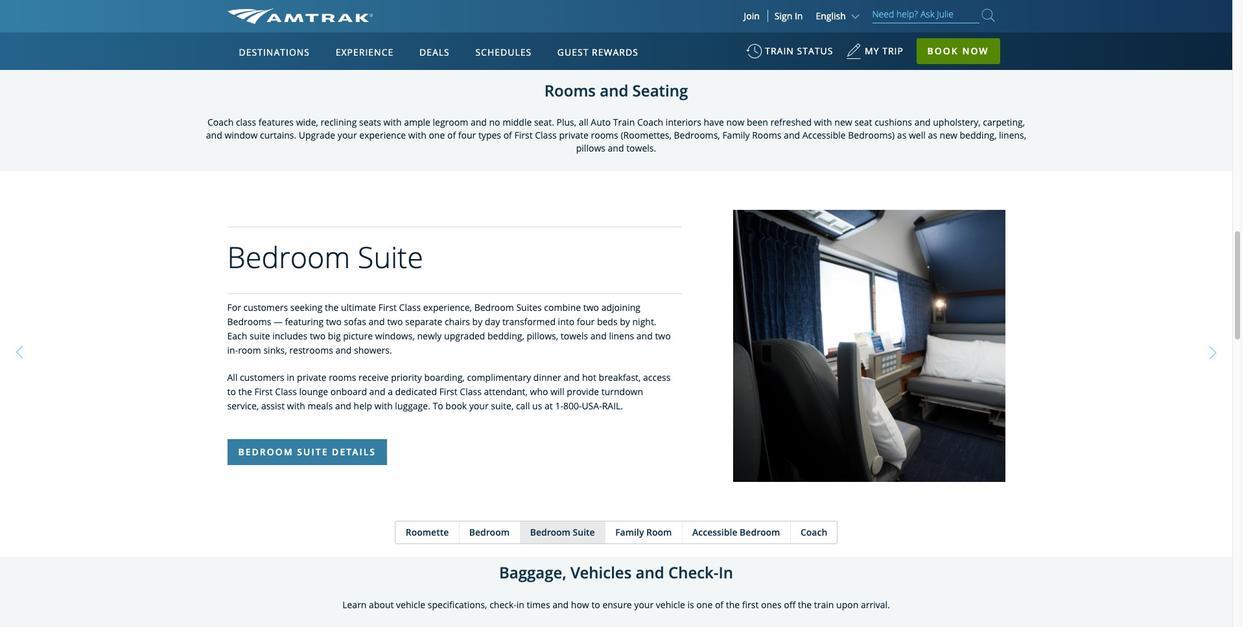 Task type: locate. For each thing, give the bounding box(es) containing it.
new down "upholstery,"
[[940, 129, 958, 142]]

1 as from the left
[[898, 129, 907, 142]]

2 vehicle from the left
[[656, 600, 686, 612]]

trip
[[883, 45, 904, 57]]

in right sign on the right top of the page
[[795, 10, 803, 22]]

first down boarding,
[[440, 386, 458, 398]]

application inside banner
[[276, 108, 587, 290]]

class down the "seat."
[[535, 129, 557, 142]]

off
[[784, 600, 796, 612]]

1 horizontal spatial bedding,
[[960, 129, 997, 142]]

1 horizontal spatial by
[[620, 316, 630, 328]]

first down middle
[[515, 129, 533, 142]]

0 vertical spatial new
[[835, 116, 853, 129]]

book
[[928, 45, 959, 57]]

in inside all customers in private rooms receive priority boarding, complimentary dinner and hot breakfast, access to the first class lounge onboard and a dedicated first class attendant, who will provide turndown service, assist with meals and help with luggage. to book your suite, call us at 1-800-usa-rail.
[[287, 372, 295, 384]]

0 vertical spatial to
[[227, 386, 236, 398]]

of down legroom
[[448, 129, 456, 142]]

accessible down refreshed on the right top of page
[[803, 129, 846, 142]]

rooms down auto
[[591, 129, 619, 142]]

in
[[795, 10, 803, 22], [719, 563, 734, 584]]

search icon image
[[982, 6, 995, 24]]

lounge
[[299, 386, 328, 398]]

0 horizontal spatial rooms
[[329, 372, 356, 384]]

your right ensure
[[635, 600, 654, 612]]

two up big
[[326, 316, 342, 328]]

accessible up check-
[[693, 527, 738, 539]]

coach button
[[791, 522, 838, 545]]

seating
[[633, 80, 688, 101]]

amtrak image
[[227, 8, 373, 24]]

—
[[274, 316, 283, 328]]

window
[[225, 129, 258, 142]]

in down 'accessible bedroom' button
[[719, 563, 734, 584]]

1 horizontal spatial rooms
[[591, 129, 619, 142]]

class
[[236, 116, 256, 129]]

pillows,
[[527, 330, 559, 343]]

accessible bedroom button
[[682, 522, 790, 545]]

suite for bedroom suite button
[[573, 527, 595, 539]]

vehicle right about
[[396, 600, 426, 612]]

1 vertical spatial bedding,
[[488, 330, 525, 343]]

bedroom suite up the baggage,
[[530, 527, 595, 539]]

day
[[485, 316, 500, 328]]

1 vertical spatial in
[[719, 563, 734, 584]]

family room
[[616, 527, 672, 539]]

about
[[369, 600, 394, 612]]

coach class features wide, reclining seats with ample legroom and no middle seat. plus, all auto train coach interiors have now been refreshed with new seat cushions and upholstery, carpeting, and window curtains. upgrade your experience with one of four types of first class private rooms (roomettes, bedrooms, family rooms and accessible bedrooms) as well as new bedding, linens, pillows and towels.
[[206, 116, 1027, 155]]

1 vertical spatial your
[[470, 400, 489, 413]]

one down legroom
[[429, 129, 445, 142]]

in down the sinks,
[[287, 372, 295, 384]]

of right is
[[715, 600, 724, 612]]

who
[[530, 386, 549, 398]]

1 vertical spatial rooms
[[329, 372, 356, 384]]

showers.
[[354, 345, 392, 357]]

new
[[835, 116, 853, 129], [940, 129, 958, 142]]

learn about vehicle specifications, check-in times and how to ensure your vehicle is one of the first ones off the train upon arrival.
[[343, 600, 891, 612]]

0 vertical spatial family
[[723, 129, 750, 142]]

my trip button
[[847, 39, 904, 71]]

roomette
[[406, 527, 449, 539]]

the right seeking
[[325, 302, 339, 314]]

bedding, down "upholstery,"
[[960, 129, 997, 142]]

pillows
[[577, 142, 606, 155]]

two
[[584, 302, 599, 314], [326, 316, 342, 328], [387, 316, 403, 328], [310, 330, 326, 343], [655, 330, 671, 343]]

0 horizontal spatial to
[[227, 386, 236, 398]]

plus,
[[557, 116, 577, 129]]

1 vertical spatial four
[[577, 316, 595, 328]]

0 vertical spatial rooms
[[591, 129, 619, 142]]

1 vertical spatial suite
[[297, 447, 329, 459]]

combine
[[545, 302, 581, 314]]

0 vertical spatial one
[[429, 129, 445, 142]]

2 vertical spatial your
[[635, 600, 654, 612]]

first inside coach class features wide, reclining seats with ample legroom and no middle seat. plus, all auto train coach interiors have now been refreshed with new seat cushions and upholstery, carpeting, and window curtains. upgrade your experience with one of four types of first class private rooms (roomettes, bedrooms, family rooms and accessible bedrooms) as well as new bedding, linens, pillows and towels.
[[515, 129, 533, 142]]

book now button
[[917, 38, 1001, 64]]

suite up the vehicles
[[573, 527, 595, 539]]

the up service, in the bottom left of the page
[[238, 386, 252, 398]]

1 vertical spatial family
[[616, 527, 644, 539]]

auto
[[591, 116, 611, 129]]

your right book
[[470, 400, 489, 413]]

four up towels
[[577, 316, 595, 328]]

(roomettes,
[[621, 129, 672, 142]]

1 vertical spatial in
[[517, 600, 525, 612]]

have
[[704, 116, 724, 129]]

seat.
[[534, 116, 555, 129]]

with down ample
[[409, 129, 427, 142]]

2 vertical spatial suite
[[573, 527, 595, 539]]

0 horizontal spatial suite
[[297, 447, 329, 459]]

1 by from the left
[[473, 316, 483, 328]]

1 horizontal spatial rooms
[[753, 129, 782, 142]]

first
[[743, 600, 759, 612]]

suites
[[517, 302, 542, 314]]

bedroom suite details link
[[227, 440, 387, 466]]

0 horizontal spatial rooms
[[545, 80, 596, 101]]

0 vertical spatial customers
[[244, 302, 288, 314]]

check-
[[490, 600, 517, 612]]

rooms inside coach class features wide, reclining seats with ample legroom and no middle seat. plus, all auto train coach interiors have now been refreshed with new seat cushions and upholstery, carpeting, and window curtains. upgrade your experience with one of four types of first class private rooms (roomettes, bedrooms, family rooms and accessible bedrooms) as well as new bedding, linens, pillows and towels.
[[591, 129, 619, 142]]

1 horizontal spatial as
[[929, 129, 938, 142]]

your down reclining
[[338, 129, 357, 142]]

at
[[545, 400, 553, 413]]

1 horizontal spatial of
[[504, 129, 512, 142]]

2 horizontal spatial of
[[715, 600, 724, 612]]

two up restrooms
[[310, 330, 326, 343]]

0 vertical spatial in
[[287, 372, 295, 384]]

service,
[[227, 400, 259, 413]]

1 vertical spatial one
[[697, 600, 713, 612]]

bedding, down day
[[488, 330, 525, 343]]

to right how
[[592, 600, 601, 612]]

1 vertical spatial customers
[[240, 372, 285, 384]]

sign in button
[[775, 10, 803, 22]]

vehicle
[[396, 600, 426, 612], [656, 600, 686, 612]]

of down middle
[[504, 129, 512, 142]]

and left how
[[553, 600, 569, 612]]

and down 'night.'
[[637, 330, 653, 343]]

0 horizontal spatial your
[[338, 129, 357, 142]]

boarding,
[[425, 372, 465, 384]]

0 horizontal spatial four
[[458, 129, 476, 142]]

1 vertical spatial rooms
[[753, 129, 782, 142]]

my trip
[[865, 45, 904, 57]]

vehicle left is
[[656, 600, 686, 612]]

0 horizontal spatial family
[[616, 527, 644, 539]]

experience
[[336, 46, 394, 58]]

coach for coach class features wide, reclining seats with ample legroom and no middle seat. plus, all auto train coach interiors have now been refreshed with new seat cushions and upholstery, carpeting, and window curtains. upgrade your experience with one of four types of first class private rooms (roomettes, bedrooms, family rooms and accessible bedrooms) as well as new bedding, linens, pillows and towels.
[[208, 116, 234, 129]]

rooms
[[545, 80, 596, 101], [753, 129, 782, 142]]

as right well
[[929, 129, 938, 142]]

bedrooms,
[[674, 129, 721, 142]]

refreshed
[[771, 116, 812, 129]]

a
[[388, 386, 393, 398]]

coach inside button
[[801, 527, 828, 539]]

2 horizontal spatial suite
[[573, 527, 595, 539]]

suite up ultimate
[[358, 238, 424, 277]]

two up the beds on the left of the page
[[584, 302, 599, 314]]

1 vertical spatial accessible
[[693, 527, 738, 539]]

picture
[[343, 330, 373, 343]]

includes
[[273, 330, 308, 343]]

0 horizontal spatial private
[[297, 372, 327, 384]]

priority
[[391, 372, 422, 384]]

0 vertical spatial suite
[[358, 238, 424, 277]]

the inside for customers seeking the ultimate first class experience, bedroom suites combine two adjoining bedrooms — featuring two sofas and two separate chairs by day transformed into four beds by night. each suite includes two big picture windows, newly upgraded bedding, pillows, towels and linens and two in-room sinks, restrooms and showers.
[[325, 302, 339, 314]]

and down family room button
[[636, 563, 665, 584]]

0 vertical spatial accessible
[[803, 129, 846, 142]]

one inside coach class features wide, reclining seats with ample legroom and no middle seat. plus, all auto train coach interiors have now been refreshed with new seat cushions and upholstery, carpeting, and window curtains. upgrade your experience with one of four types of first class private rooms (roomettes, bedrooms, family rooms and accessible bedrooms) as well as new bedding, linens, pillows and towels.
[[429, 129, 445, 142]]

customers for the
[[240, 372, 285, 384]]

1 horizontal spatial four
[[577, 316, 595, 328]]

four
[[458, 129, 476, 142], [577, 316, 595, 328]]

0 horizontal spatial vehicle
[[396, 600, 426, 612]]

separate
[[406, 316, 443, 328]]

customers
[[244, 302, 288, 314], [240, 372, 285, 384]]

bedding, inside for customers seeking the ultimate first class experience, bedroom suites combine two adjoining bedrooms — featuring two sofas and two separate chairs by day transformed into four beds by night. each suite includes two big picture windows, newly upgraded bedding, pillows, towels and linens and two in-room sinks, restrooms and showers.
[[488, 330, 525, 343]]

1 horizontal spatial family
[[723, 129, 750, 142]]

1 horizontal spatial vehicle
[[656, 600, 686, 612]]

schedules
[[476, 46, 532, 58]]

customers for featuring
[[244, 302, 288, 314]]

suite left details on the bottom left
[[297, 447, 329, 459]]

and left "no"
[[471, 116, 487, 129]]

customers up —
[[244, 302, 288, 314]]

customers right all
[[240, 372, 285, 384]]

0 horizontal spatial bedroom suite
[[227, 238, 424, 277]]

your inside coach class features wide, reclining seats with ample legroom and no middle seat. plus, all auto train coach interiors have now been refreshed with new seat cushions and upholstery, carpeting, and window curtains. upgrade your experience with one of four types of first class private rooms (roomettes, bedrooms, family rooms and accessible bedrooms) as well as new bedding, linens, pillows and towels.
[[338, 129, 357, 142]]

bedding,
[[960, 129, 997, 142], [488, 330, 525, 343]]

dinner
[[534, 372, 562, 384]]

reclining
[[321, 116, 357, 129]]

class up book
[[460, 386, 482, 398]]

private inside all customers in private rooms receive priority boarding, complimentary dinner and hot breakfast, access to the first class lounge onboard and a dedicated first class attendant, who will provide turndown service, assist with meals and help with luggage. to book your suite, call us at 1-800-usa-rail.
[[297, 372, 327, 384]]

attendant,
[[484, 386, 528, 398]]

with down lounge on the bottom left of the page
[[287, 400, 305, 413]]

private down plus,
[[559, 129, 589, 142]]

new left "seat"
[[835, 116, 853, 129]]

join button
[[737, 10, 769, 22]]

to down all
[[227, 386, 236, 398]]

banner
[[0, 0, 1233, 300]]

1 horizontal spatial your
[[470, 400, 489, 413]]

customers inside all customers in private rooms receive priority boarding, complimentary dinner and hot breakfast, access to the first class lounge onboard and a dedicated first class attendant, who will provide turndown service, assist with meals and help with luggage. to book your suite, call us at 1-800-usa-rail.
[[240, 372, 285, 384]]

0 horizontal spatial bedding,
[[488, 330, 525, 343]]

and left the window
[[206, 129, 222, 142]]

rooms and seating
[[545, 80, 688, 101]]

1 horizontal spatial accessible
[[803, 129, 846, 142]]

by left day
[[473, 316, 483, 328]]

1 vertical spatial to
[[592, 600, 601, 612]]

rooms down been
[[753, 129, 782, 142]]

four inside coach class features wide, reclining seats with ample legroom and no middle seat. plus, all auto train coach interiors have now been refreshed with new seat cushions and upholstery, carpeting, and window curtains. upgrade your experience with one of four types of first class private rooms (roomettes, bedrooms, family rooms and accessible bedrooms) as well as new bedding, linens, pillows and towels.
[[458, 129, 476, 142]]

baggage, vehicles and check-in
[[499, 563, 734, 584]]

1 vertical spatial bedroom suite
[[530, 527, 595, 539]]

bedroom suite up seeking
[[227, 238, 424, 277]]

bedroom button
[[459, 522, 520, 545]]

seat
[[855, 116, 873, 129]]

private up lounge on the bottom left of the page
[[297, 372, 327, 384]]

Please enter your search item search field
[[873, 6, 980, 23]]

0 vertical spatial four
[[458, 129, 476, 142]]

onboard
[[331, 386, 367, 398]]

suite
[[358, 238, 424, 277], [297, 447, 329, 459], [573, 527, 595, 539]]

1 vertical spatial new
[[940, 129, 958, 142]]

the left first
[[726, 600, 740, 612]]

1 horizontal spatial suite
[[358, 238, 424, 277]]

accessible inside button
[[693, 527, 738, 539]]

0 horizontal spatial one
[[429, 129, 445, 142]]

0 horizontal spatial coach
[[208, 116, 234, 129]]

your
[[338, 129, 357, 142], [470, 400, 489, 413], [635, 600, 654, 612]]

call
[[516, 400, 530, 413]]

0 vertical spatial private
[[559, 129, 589, 142]]

1 horizontal spatial one
[[697, 600, 713, 612]]

how
[[571, 600, 590, 612]]

luggage.
[[395, 400, 431, 413]]

regions map image
[[276, 108, 587, 290]]

2 horizontal spatial your
[[635, 600, 654, 612]]

family down now
[[723, 129, 750, 142]]

0 horizontal spatial by
[[473, 316, 483, 328]]

in left times
[[517, 600, 525, 612]]

2 horizontal spatial coach
[[801, 527, 828, 539]]

1 horizontal spatial bedroom suite
[[530, 527, 595, 539]]

application
[[276, 108, 587, 290]]

and right the sofas
[[369, 316, 385, 328]]

rooms up plus,
[[545, 80, 596, 101]]

one right is
[[697, 600, 713, 612]]

class up separate
[[399, 302, 421, 314]]

the right 'off'
[[798, 600, 812, 612]]

0 horizontal spatial in
[[287, 372, 295, 384]]

800-
[[564, 400, 582, 413]]

and up train
[[600, 80, 629, 101]]

us
[[533, 400, 543, 413]]

first right ultimate
[[379, 302, 397, 314]]

family inside coach class features wide, reclining seats with ample legroom and no middle seat. plus, all auto train coach interiors have now been refreshed with new seat cushions and upholstery, carpeting, and window curtains. upgrade your experience with one of four types of first class private rooms (roomettes, bedrooms, family rooms and accessible bedrooms) as well as new bedding, linens, pillows and towels.
[[723, 129, 750, 142]]

provide
[[567, 386, 599, 398]]

1 horizontal spatial in
[[795, 10, 803, 22]]

1 vertical spatial private
[[297, 372, 327, 384]]

1 horizontal spatial private
[[559, 129, 589, 142]]

0 vertical spatial bedding,
[[960, 129, 997, 142]]

rooms inside coach class features wide, reclining seats with ample legroom and no middle seat. plus, all auto train coach interiors have now been refreshed with new seat cushions and upholstery, carpeting, and window curtains. upgrade your experience with one of four types of first class private rooms (roomettes, bedrooms, family rooms and accessible bedrooms) as well as new bedding, linens, pillows and towels.
[[753, 129, 782, 142]]

as left well
[[898, 129, 907, 142]]

transformed
[[503, 316, 556, 328]]

0 vertical spatial bedroom suite
[[227, 238, 424, 277]]

with right refreshed on the right top of page
[[815, 116, 833, 129]]

rooms up onboard
[[329, 372, 356, 384]]

suite for 'bedroom suite details' link at the bottom of page
[[297, 447, 329, 459]]

1 vehicle from the left
[[396, 600, 426, 612]]

first inside for customers seeking the ultimate first class experience, bedroom suites combine two adjoining bedrooms — featuring two sofas and two separate chairs by day transformed into four beds by night. each suite includes two big picture windows, newly upgraded bedding, pillows, towels and linens and two in-room sinks, restrooms and showers.
[[379, 302, 397, 314]]

four down legroom
[[458, 129, 476, 142]]

in
[[287, 372, 295, 384], [517, 600, 525, 612]]

customers inside for customers seeking the ultimate first class experience, bedroom suites combine two adjoining bedrooms — featuring two sofas and two separate chairs by day transformed into four beds by night. each suite includes two big picture windows, newly upgraded bedding, pillows, towels and linens and two in-room sinks, restrooms and showers.
[[244, 302, 288, 314]]

family left room
[[616, 527, 644, 539]]

0 horizontal spatial as
[[898, 129, 907, 142]]

0 vertical spatial your
[[338, 129, 357, 142]]

family
[[723, 129, 750, 142], [616, 527, 644, 539]]

suite inside button
[[573, 527, 595, 539]]

by up linens
[[620, 316, 630, 328]]

0 horizontal spatial accessible
[[693, 527, 738, 539]]

the inside all customers in private rooms receive priority boarding, complimentary dinner and hot breakfast, access to the first class lounge onboard and a dedicated first class attendant, who will provide turndown service, assist with meals and help with luggage. to book your suite, call us at 1-800-usa-rail.
[[238, 386, 252, 398]]



Task type: describe. For each thing, give the bounding box(es) containing it.
sinks,
[[264, 345, 287, 357]]

wide,
[[296, 116, 319, 129]]

with down a
[[375, 400, 393, 413]]

guest
[[558, 46, 589, 58]]

accessible inside coach class features wide, reclining seats with ample legroom and no middle seat. plus, all auto train coach interiors have now been refreshed with new seat cushions and upholstery, carpeting, and window curtains. upgrade your experience with one of four types of first class private rooms (roomettes, bedrooms, family rooms and accessible bedrooms) as well as new bedding, linens, pillows and towels.
[[803, 129, 846, 142]]

towels
[[561, 330, 588, 343]]

meals
[[308, 400, 333, 413]]

upgraded
[[444, 330, 486, 343]]

first up 'assist' in the bottom left of the page
[[255, 386, 273, 398]]

and right pillows at left
[[608, 142, 624, 155]]

rail.
[[602, 400, 623, 413]]

help
[[354, 400, 372, 413]]

been
[[747, 116, 769, 129]]

1 horizontal spatial coach
[[638, 116, 664, 129]]

2 as from the left
[[929, 129, 938, 142]]

each
[[227, 330, 247, 343]]

turndown
[[602, 386, 644, 398]]

sign in
[[775, 10, 803, 22]]

status
[[798, 45, 834, 57]]

receive
[[359, 372, 389, 384]]

specifications,
[[428, 600, 488, 612]]

train
[[815, 600, 835, 612]]

hot
[[583, 372, 597, 384]]

into
[[558, 316, 575, 328]]

assist
[[261, 400, 285, 413]]

well
[[909, 129, 926, 142]]

bedroom inside button
[[530, 527, 571, 539]]

bedroom inside for customers seeking the ultimate first class experience, bedroom suites combine two adjoining bedrooms — featuring two sofas and two separate chairs by day transformed into four beds by night. each suite includes two big picture windows, newly upgraded bedding, pillows, towels and linens and two in-room sinks, restrooms and showers.
[[475, 302, 514, 314]]

dedicated
[[395, 386, 437, 398]]

train status
[[766, 45, 834, 57]]

deals button
[[414, 34, 455, 71]]

seeking
[[290, 302, 323, 314]]

family inside button
[[616, 527, 644, 539]]

your inside all customers in private rooms receive priority boarding, complimentary dinner and hot breakfast, access to the first class lounge onboard and a dedicated first class attendant, who will provide turndown service, assist with meals and help with luggage. to book your suite, call us at 1-800-usa-rail.
[[470, 400, 489, 413]]

night.
[[633, 316, 657, 328]]

english button
[[816, 10, 863, 22]]

private inside coach class features wide, reclining seats with ample legroom and no middle seat. plus, all auto train coach interiors have now been refreshed with new seat cushions and upholstery, carpeting, and window curtains. upgrade your experience with one of four types of first class private rooms (roomettes, bedrooms, family rooms and accessible bedrooms) as well as new bedding, linens, pillows and towels.
[[559, 129, 589, 142]]

all
[[227, 372, 238, 384]]

big
[[328, 330, 341, 343]]

bedding, inside coach class features wide, reclining seats with ample legroom and no middle seat. plus, all auto train coach interiors have now been refreshed with new seat cushions and upholstery, carpeting, and window curtains. upgrade your experience with one of four types of first class private rooms (roomettes, bedrooms, family rooms and accessible bedrooms) as well as new bedding, linens, pillows and towels.
[[960, 129, 997, 142]]

train
[[614, 116, 635, 129]]

and left hot
[[564, 372, 580, 384]]

chairs
[[445, 316, 470, 328]]

all
[[579, 116, 589, 129]]

bedroom suite inside bedroom suite button
[[530, 527, 595, 539]]

experience,
[[423, 302, 472, 314]]

train status link
[[747, 39, 834, 71]]

with up "experience"
[[384, 116, 402, 129]]

two down 'night.'
[[655, 330, 671, 343]]

0 horizontal spatial new
[[835, 116, 853, 129]]

access
[[644, 372, 671, 384]]

linens
[[609, 330, 635, 343]]

0 horizontal spatial of
[[448, 129, 456, 142]]

0 vertical spatial in
[[795, 10, 803, 22]]

check-
[[669, 563, 719, 584]]

and left a
[[370, 386, 386, 398]]

two up windows, in the bottom of the page
[[387, 316, 403, 328]]

windows,
[[375, 330, 415, 343]]

interiors
[[666, 116, 702, 129]]

english
[[816, 10, 846, 22]]

bedroom suite button
[[520, 522, 605, 545]]

room
[[238, 345, 261, 357]]

1 horizontal spatial to
[[592, 600, 601, 612]]

0 horizontal spatial in
[[719, 563, 734, 584]]

usa-
[[582, 400, 602, 413]]

details
[[332, 447, 376, 459]]

to inside all customers in private rooms receive priority boarding, complimentary dinner and hot breakfast, access to the first class lounge onboard and a dedicated first class attendant, who will provide turndown service, assist with meals and help with luggage. to book your suite, call us at 1-800-usa-rail.
[[227, 386, 236, 398]]

and down onboard
[[335, 400, 352, 413]]

suite,
[[491, 400, 514, 413]]

newly
[[417, 330, 442, 343]]

upon
[[837, 600, 859, 612]]

suite
[[250, 330, 270, 343]]

book now
[[928, 45, 990, 57]]

towels.
[[627, 142, 657, 155]]

cushions
[[875, 116, 913, 129]]

guest rewards
[[558, 46, 639, 58]]

ample
[[404, 116, 431, 129]]

class inside coach class features wide, reclining seats with ample legroom and no middle seat. plus, all auto train coach interiors have now been refreshed with new seat cushions and upholstery, carpeting, and window curtains. upgrade your experience with one of four types of first class private rooms (roomettes, bedrooms, family rooms and accessible bedrooms) as well as new bedding, linens, pillows and towels.
[[535, 129, 557, 142]]

baggage,
[[499, 563, 567, 584]]

rooms inside all customers in private rooms receive priority boarding, complimentary dinner and hot breakfast, access to the first class lounge onboard and a dedicated first class attendant, who will provide turndown service, assist with meals and help with luggage. to book your suite, call us at 1-800-usa-rail.
[[329, 372, 356, 384]]

ensure
[[603, 600, 632, 612]]

1 horizontal spatial in
[[517, 600, 525, 612]]

middle
[[503, 116, 532, 129]]

types
[[479, 129, 501, 142]]

breakfast,
[[599, 372, 641, 384]]

experience
[[360, 129, 406, 142]]

1-
[[556, 400, 564, 413]]

no
[[489, 116, 501, 129]]

now
[[727, 116, 745, 129]]

in-
[[227, 345, 238, 357]]

carpeting,
[[984, 116, 1026, 129]]

upgrade
[[299, 129, 336, 142]]

coach for coach button
[[801, 527, 828, 539]]

for customers seeking the ultimate first class experience, bedroom suites combine two adjoining bedrooms — featuring two sofas and two separate chairs by day transformed into four beds by night. each suite includes two big picture windows, newly upgraded bedding, pillows, towels and linens and two in-room sinks, restrooms and showers.
[[227, 302, 671, 357]]

four inside for customers seeking the ultimate first class experience, bedroom suites combine two adjoining bedrooms — featuring two sofas and two separate chairs by day transformed into four beds by night. each suite includes two big picture windows, newly upgraded bedding, pillows, towels and linens and two in-room sinks, restrooms and showers.
[[577, 316, 595, 328]]

upholstery,
[[934, 116, 981, 129]]

and down big
[[336, 345, 352, 357]]

and down refreshed on the right top of page
[[784, 129, 801, 142]]

0 vertical spatial rooms
[[545, 80, 596, 101]]

destinations button
[[234, 34, 315, 71]]

linens,
[[1000, 129, 1027, 142]]

and up well
[[915, 116, 931, 129]]

schedules link
[[471, 32, 537, 70]]

1 horizontal spatial new
[[940, 129, 958, 142]]

banner containing join
[[0, 0, 1233, 300]]

complimentary
[[467, 372, 531, 384]]

class up 'assist' in the bottom left of the page
[[275, 386, 297, 398]]

featuring
[[285, 316, 324, 328]]

adjoining
[[602, 302, 641, 314]]

class inside for customers seeking the ultimate first class experience, bedroom suites combine two adjoining bedrooms — featuring two sofas and two separate chairs by day transformed into four beds by night. each suite includes two big picture windows, newly upgraded bedding, pillows, towels and linens and two in-room sinks, restrooms and showers.
[[399, 302, 421, 314]]

seats
[[359, 116, 381, 129]]

now
[[963, 45, 990, 57]]

deals
[[420, 46, 450, 58]]

2 by from the left
[[620, 316, 630, 328]]

sofas
[[344, 316, 366, 328]]

and down the beds on the left of the page
[[591, 330, 607, 343]]



Task type: vqa. For each thing, say whether or not it's contained in the screenshot.
theater
no



